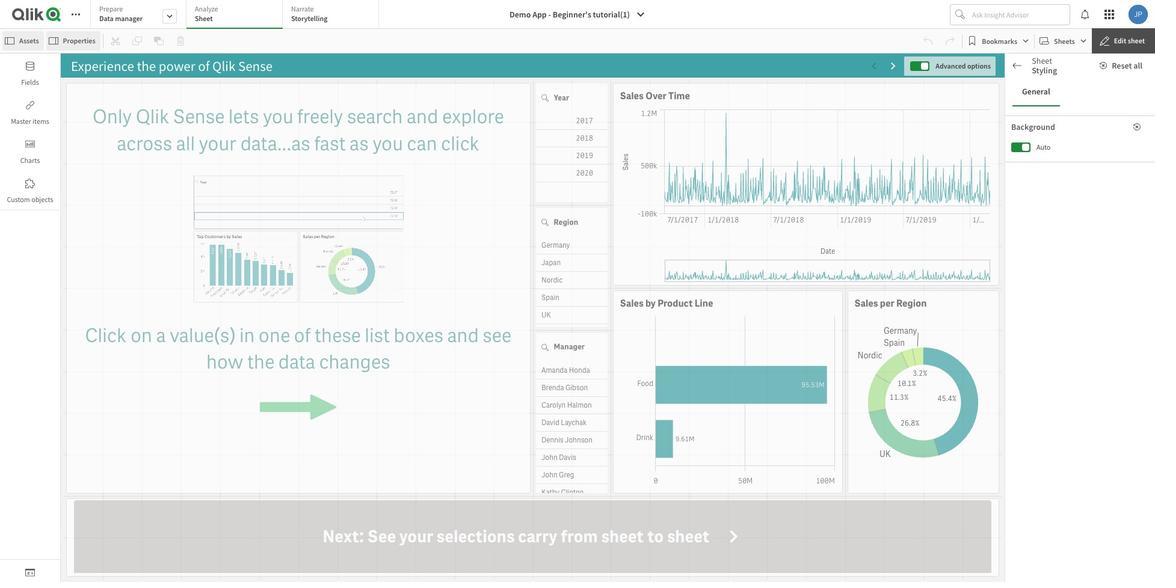 Task type: vqa. For each thing, say whether or not it's contained in the screenshot.
a's Details 'button'
no



Task type: locate. For each thing, give the bounding box(es) containing it.
japan
[[541, 258, 560, 268]]

2 vertical spatial sheet
[[1011, 94, 1032, 105]]

advanced options
[[936, 61, 991, 70]]

john for john davis
[[541, 453, 557, 462]]

davis
[[559, 453, 576, 462]]

germany optional. 1 of 7 row
[[536, 237, 608, 255]]

1 horizontal spatial you
[[373, 131, 403, 156]]

john davis
[[541, 453, 576, 462]]

sales left by
[[620, 297, 644, 310]]

only qlik sense lets you freely search and explore across all your data...as fast as you can click
[[93, 104, 504, 156]]

sales left over
[[620, 90, 644, 102]]

sheet for sheet properties
[[1011, 94, 1032, 105]]

germany
[[541, 241, 570, 250]]

david laychak
[[541, 418, 586, 427]]

spain
[[541, 293, 559, 303]]

0 vertical spatial sheet
[[195, 14, 213, 23]]

master items button
[[0, 93, 60, 132]]

sales inside "application"
[[620, 90, 644, 102]]

title expression
[[1011, 105, 1067, 116]]

brenda
[[541, 383, 564, 393]]

1 horizontal spatial all
[[1134, 60, 1142, 71]]

edit
[[1114, 36, 1126, 45]]

value(s)
[[170, 323, 236, 348]]

reset all button
[[1093, 56, 1152, 75]]

all inside button
[[1134, 60, 1142, 71]]

1 vertical spatial john
[[541, 470, 557, 480]]

open expression editor image for title expression
[[1121, 120, 1132, 134]]

2 horizontal spatial sheet
[[1128, 36, 1145, 45]]

fields
[[21, 78, 39, 87]]

to
[[647, 526, 664, 548]]

amanda honda optional. 1 of 19 row
[[536, 362, 608, 379]]

see
[[483, 323, 511, 348]]

all inside the only qlik sense lets you freely search and explore across all your data...as fast as you can click
[[176, 131, 195, 156]]

sales for sales over time
[[620, 90, 644, 102]]

sales per region application
[[848, 291, 999, 494]]

tab list
[[90, 0, 383, 30]]

0 horizontal spatial you
[[263, 104, 293, 129]]

click on a value(s) in one of these list boxes and see how the data changes
[[85, 323, 511, 375]]

list
[[365, 323, 390, 348]]

john greg optional. 7 of 19 row
[[536, 467, 608, 484]]

fast
[[314, 131, 346, 156]]

on
[[131, 323, 152, 348]]

click
[[85, 323, 127, 348]]

japan optional. 2 of 7 row
[[536, 255, 608, 272]]

your down sense
[[199, 131, 236, 156]]

and left see
[[447, 323, 479, 348]]

-
[[548, 9, 551, 20]]

region up germany optional. 1 of 7 row
[[554, 217, 578, 227]]

1 horizontal spatial sheet
[[1011, 94, 1032, 105]]

open expression editor image for show condition
[[1121, 160, 1132, 174]]

carolyn
[[541, 400, 565, 410]]

your right see
[[399, 526, 433, 548]]

2 open expression editor image from the top
[[1121, 160, 1132, 174]]

properties button
[[46, 31, 100, 51]]

nordic
[[541, 276, 562, 285]]

0 vertical spatial your
[[199, 131, 236, 156]]

condition
[[1033, 145, 1066, 156]]

you right as
[[373, 131, 403, 156]]

analyze sheet
[[195, 4, 218, 23]]

and inside "click on a value(s) in one of these list boxes and see how the data changes"
[[447, 323, 479, 348]]

prepare data manager
[[99, 4, 143, 23]]

0 horizontal spatial sheet
[[195, 14, 213, 23]]

laychak
[[561, 418, 586, 427]]

0 horizontal spatial your
[[199, 131, 236, 156]]

sheet image
[[1014, 66, 1024, 76]]

per
[[880, 297, 894, 310]]

0 horizontal spatial and
[[407, 104, 438, 129]]

from
[[561, 526, 598, 548]]

sheet
[[1128, 36, 1145, 45], [601, 526, 644, 548], [667, 526, 710, 548]]

usa image
[[536, 324, 593, 341]]

1 horizontal spatial and
[[447, 323, 479, 348]]

sales over time application
[[613, 83, 999, 286]]

region right per
[[896, 297, 927, 310]]

you
[[263, 104, 293, 129], [373, 131, 403, 156]]

your inside button
[[399, 526, 433, 548]]

sheet properties tab
[[1005, 88, 1155, 111]]

sheet for sheet styling
[[1032, 55, 1052, 66]]

only
[[93, 104, 132, 129]]

selections
[[437, 526, 515, 548]]

None text field
[[1011, 159, 1114, 176]]

sheet inside sheet styling
[[1032, 55, 1052, 66]]

show
[[1011, 145, 1031, 156]]

2 john from the top
[[541, 470, 557, 480]]

1 vertical spatial your
[[399, 526, 433, 548]]

1 vertical spatial and
[[447, 323, 479, 348]]

database image
[[25, 61, 35, 71]]

all right reset
[[1134, 60, 1142, 71]]

1 open expression editor image from the top
[[1121, 120, 1132, 134]]

you up data...as
[[263, 104, 293, 129]]

0 vertical spatial and
[[407, 104, 438, 129]]

0 vertical spatial john
[[541, 453, 557, 462]]

0 horizontal spatial all
[[176, 131, 195, 156]]

qlik
[[136, 104, 169, 129]]

advanced
[[936, 61, 966, 70]]

david laychak optional. 4 of 19 row
[[536, 414, 608, 432]]

john left greg
[[541, 470, 557, 480]]

0 horizontal spatial sheet
[[601, 526, 644, 548]]

reset all
[[1112, 60, 1142, 71]]

1 vertical spatial open expression editor image
[[1121, 160, 1132, 174]]

0 vertical spatial all
[[1134, 60, 1142, 71]]

properties
[[63, 36, 95, 45]]

sales left per
[[854, 297, 878, 310]]

see
[[368, 526, 396, 548]]

nordic optional. 3 of 7 row
[[536, 272, 608, 290]]

john down dennis
[[541, 453, 557, 462]]

sales for sales per region
[[854, 297, 878, 310]]

sheet right to
[[667, 526, 710, 548]]

spain optional. 4 of 7 row
[[536, 290, 608, 307]]

region inside application
[[896, 297, 927, 310]]

open expression editor image
[[1121, 120, 1132, 134], [1121, 160, 1132, 174]]

None text field
[[1011, 119, 1114, 135]]

custom objects
[[7, 195, 53, 204]]

0 horizontal spatial region
[[554, 217, 578, 227]]

and
[[407, 104, 438, 129], [447, 323, 479, 348]]

1 vertical spatial all
[[176, 131, 195, 156]]

1 vertical spatial region
[[896, 297, 927, 310]]

link image
[[25, 100, 35, 110]]

kathy clinton optional. 8 of 19 row
[[536, 484, 608, 501]]

application
[[0, 0, 1155, 582], [66, 83, 530, 494]]

show condition
[[1011, 145, 1066, 156]]

next: see your selections carry from sheet to sheet button
[[74, 500, 991, 573]]

click
[[441, 131, 480, 156]]

1 horizontal spatial region
[[896, 297, 927, 310]]

master items
[[11, 117, 49, 126]]

john davis optional. 6 of 19 row
[[536, 449, 608, 467]]

charts button
[[0, 132, 60, 171]]

amanda
[[541, 365, 567, 375]]

your
[[199, 131, 236, 156], [399, 526, 433, 548]]

sheet left to
[[601, 526, 644, 548]]

0 vertical spatial region
[[554, 217, 578, 227]]

2 horizontal spatial sheet
[[1032, 55, 1052, 66]]

1 vertical spatial sheet
[[1032, 55, 1052, 66]]

1 horizontal spatial your
[[399, 526, 433, 548]]

gibson
[[565, 383, 588, 393]]

time
[[668, 90, 690, 102]]

0 vertical spatial you
[[263, 104, 293, 129]]

brenda gibson optional. 2 of 19 row
[[536, 379, 608, 397]]

david
[[541, 418, 559, 427]]

sheet right edit
[[1128, 36, 1145, 45]]

sheet inside tab
[[1011, 94, 1032, 105]]

all down sense
[[176, 131, 195, 156]]

reset
[[1112, 60, 1132, 71]]

expression
[[1029, 105, 1067, 116]]

properties
[[1033, 94, 1070, 105]]

1 john from the top
[[541, 453, 557, 462]]

and up can
[[407, 104, 438, 129]]

sense
[[173, 104, 225, 129]]

0 vertical spatial open expression editor image
[[1121, 120, 1132, 134]]



Task type: describe. For each thing, give the bounding box(es) containing it.
assets
[[19, 36, 39, 45]]

charts
[[20, 156, 40, 165]]

Ask Insight Advisor text field
[[970, 5, 1070, 24]]

sales per region
[[854, 297, 927, 310]]

sales for sales by product line
[[620, 297, 644, 310]]

brenda gibson
[[541, 383, 588, 393]]

dennis
[[541, 435, 563, 445]]

prepare
[[99, 4, 123, 13]]

how
[[206, 350, 243, 375]]

year
[[554, 92, 569, 103]]

2020
[[576, 168, 593, 178]]

general button
[[1013, 78, 1060, 106]]

puzzle image
[[25, 179, 35, 188]]

demo app - beginner's tutorial(1) button
[[502, 5, 653, 24]]

across
[[117, 131, 172, 156]]

2019 optional. 3 of 5 row
[[536, 147, 608, 165]]

sales by product line application
[[613, 291, 843, 494]]

can
[[407, 131, 437, 156]]

narrate
[[291, 4, 314, 13]]

sales over time
[[620, 90, 690, 102]]

honda
[[569, 365, 590, 375]]

greg
[[559, 470, 574, 480]]

sheet inside analyze sheet
[[195, 14, 213, 23]]

sheets
[[1054, 36, 1075, 45]]

line
[[695, 297, 713, 310]]

next sheet: product details image
[[889, 61, 898, 71]]

tab list containing prepare
[[90, 0, 383, 30]]

the
[[247, 350, 274, 375]]

carry
[[518, 526, 557, 548]]

amanda honda
[[541, 365, 590, 375]]

storytelling
[[291, 14, 328, 23]]

by
[[646, 297, 656, 310]]

search
[[347, 104, 403, 129]]

in
[[239, 323, 255, 348]]

arrow right image
[[726, 528, 743, 545]]

bookmarks
[[982, 36, 1017, 45]]

custom
[[7, 195, 30, 204]]

items
[[33, 117, 49, 126]]

next: see your selections carry from sheet to sheet application
[[66, 499, 999, 577]]

next: see your selections carry from sheet to sheet
[[323, 526, 710, 548]]

custom objects button
[[0, 171, 60, 210]]

1 vertical spatial you
[[373, 131, 403, 156]]

data...as
[[240, 131, 310, 156]]

2017 optional. 1 of 5 row
[[536, 113, 608, 130]]

sheet properties
[[1011, 94, 1070, 105]]

sheet styling
[[1032, 55, 1057, 76]]

dennis johnson optional. 5 of 19 row
[[536, 432, 608, 449]]

data
[[99, 14, 114, 23]]

dennis johnson
[[541, 435, 592, 445]]

johnson
[[565, 435, 592, 445]]

background
[[1011, 122, 1055, 132]]

john for john greg
[[541, 470, 557, 480]]

analyze
[[195, 4, 218, 13]]

object image
[[25, 140, 35, 149]]

carolyn halmon optional. 3 of 19 row
[[536, 397, 608, 414]]

2020 optional. 4 of 5 row
[[536, 165, 608, 182]]

lets
[[228, 104, 259, 129]]

next:
[[323, 526, 364, 548]]

explore
[[442, 104, 504, 129]]

your inside the only qlik sense lets you freely search and explore across all your data...as fast as you can click
[[199, 131, 236, 156]]

halmon
[[567, 400, 592, 410]]

product
[[658, 297, 693, 310]]

sales by product line
[[620, 297, 713, 310]]

demo
[[510, 9, 531, 20]]

uk
[[541, 311, 551, 320]]

1 horizontal spatial sheet
[[667, 526, 710, 548]]

options
[[967, 61, 991, 70]]

beginner's
[[553, 9, 591, 20]]

carolyn halmon
[[541, 400, 592, 410]]

kathy clinton
[[541, 488, 583, 497]]

bookmarks button
[[965, 31, 1032, 51]]

2018
[[576, 134, 593, 143]]

edit sheet
[[1114, 36, 1145, 45]]

james peterson image
[[1129, 5, 1148, 24]]

manager
[[115, 14, 143, 23]]

assets button
[[2, 31, 44, 51]]

one
[[259, 323, 290, 348]]

title
[[1011, 105, 1027, 116]]

as
[[350, 131, 369, 156]]

narrate storytelling
[[291, 4, 328, 23]]

a
[[156, 323, 166, 348]]

tutorial(1)
[[593, 9, 630, 20]]

usa optional. 6 of 7 row
[[536, 324, 608, 342]]

kathy
[[541, 488, 559, 497]]

boxes
[[394, 323, 443, 348]]

variables image
[[25, 568, 35, 578]]

of
[[294, 323, 311, 348]]

clinton
[[561, 488, 583, 497]]

and inside the only qlik sense lets you freely search and explore across all your data...as fast as you can click
[[407, 104, 438, 129]]

uk optional. 5 of 7 row
[[536, 307, 608, 324]]

master
[[11, 117, 31, 126]]

styling
[[1032, 65, 1057, 76]]

2018 optional. 2 of 5 row
[[536, 130, 608, 147]]



